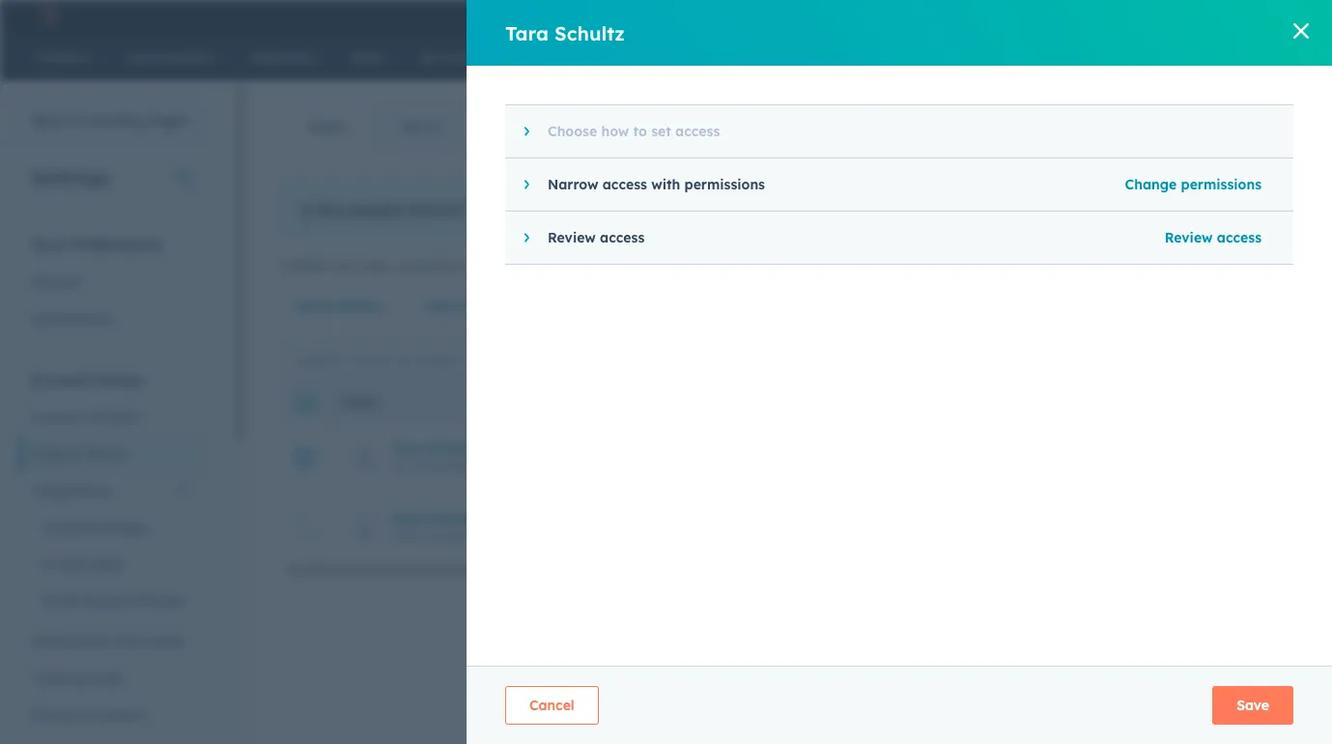 Task type: describe. For each thing, give the bounding box(es) containing it.
apoptosis studios 2 button
[[1114, 0, 1293, 31]]

upgrade
[[858, 10, 912, 25]]

users for users
[[309, 118, 346, 135]]

review for 'review users' button
[[702, 204, 740, 218]]

close image
[[1294, 23, 1310, 39]]

choose how to set access button
[[505, 105, 1275, 158]]

marketplace downloads
[[31, 633, 184, 650]]

back
[[32, 112, 66, 130]]

from
[[696, 257, 727, 274]]

private
[[43, 556, 88, 573]]

learn more about user permissions link
[[821, 256, 1086, 279]]

accounts
[[565, 200, 636, 219]]

review access button
[[1153, 218, 1275, 257]]

users inside button
[[743, 204, 772, 218]]

narrow
[[548, 176, 599, 193]]

account.
[[763, 257, 817, 274]]

hubspot image
[[35, 4, 58, 27]]

search image
[[1278, 50, 1291, 64]]

permissions,
[[496, 257, 576, 274]]

landing
[[88, 112, 143, 130]]

active
[[457, 298, 499, 315]]

save
[[1237, 697, 1270, 714]]

connected apps
[[43, 519, 147, 536]]

connected
[[43, 519, 111, 536]]

schultz for tara schultz tarashultz49@gmail.com
[[426, 440, 476, 457]]

name
[[343, 395, 378, 409]]

calling icon image
[[939, 8, 956, 25]]

1 user from the left
[[466, 257, 493, 274]]

account setup element
[[19, 369, 202, 744]]

access up accounts
[[603, 176, 647, 193]]

people
[[350, 200, 403, 219]]

users,
[[357, 257, 394, 274]]

review access button
[[505, 212, 1145, 264]]

consent
[[95, 707, 147, 724]]

new
[[327, 257, 353, 274]]

notifications image
[[1085, 9, 1102, 26]]

apoptosis studios 2
[[1147, 8, 1264, 23]]

tara schultz dialog
[[467, 0, 1333, 744]]

tracking code link
[[19, 660, 202, 697]]

your
[[730, 257, 759, 274]]

seat element for timburton@gmail.com
[[712, 493, 1002, 563]]

2 menu item from the left
[[1010, 0, 1047, 31]]

notifications link
[[19, 301, 202, 337]]

choose
[[548, 123, 597, 140]]

access up with in the top of the page
[[676, 123, 720, 140]]

status
[[339, 298, 382, 315]]

provider
[[133, 592, 186, 610]]

review inside review access dropdown button
[[548, 229, 596, 246]]

private apps
[[43, 556, 124, 573]]

seat element for tara schultz
[[712, 423, 1002, 493]]

account for account defaults
[[31, 409, 83, 426]]

change permissions button
[[1113, 165, 1275, 204]]

review access inside button
[[1165, 229, 1262, 246]]

tara schultz tarashultz49@gmail.com
[[392, 440, 528, 474]]

invite
[[294, 298, 335, 315]]

access up remove
[[600, 229, 645, 246]]

customize
[[398, 257, 462, 274]]

service
[[82, 592, 129, 610]]

apps for private apps
[[91, 556, 124, 573]]

tara for tara schultz
[[505, 21, 549, 45]]

Search HubSpot search field
[[1047, 41, 1284, 73]]

tara schultz link
[[392, 440, 693, 457]]

search button
[[1268, 41, 1301, 73]]

code
[[89, 670, 122, 687]]

account defaults
[[31, 409, 140, 426]]

email service provider
[[43, 592, 186, 610]]

teams inside teams link
[[401, 118, 442, 135]]

settings link
[[1049, 5, 1073, 26]]

account setup
[[31, 370, 143, 390]]

general link
[[19, 264, 202, 301]]

Search name or email address search field
[[286, 342, 566, 376]]

change permissions
[[1126, 176, 1262, 193]]

permissions inside change permissions button
[[1182, 176, 1262, 193]]

preferences
[[71, 235, 162, 254]]

create
[[281, 257, 324, 274]]

last
[[424, 298, 453, 315]]

tara schultz image
[[1125, 7, 1143, 24]]

and
[[579, 257, 604, 274]]

defaults
[[87, 409, 140, 426]]

privacy & consent link
[[19, 697, 202, 734]]

teams link
[[373, 103, 469, 150]]

review for review access button
[[1165, 229, 1213, 246]]

review users
[[702, 204, 772, 218]]

more
[[864, 257, 899, 274]]

narrow access with permissions
[[548, 176, 765, 193]]

back to landing pages link
[[0, 102, 201, 141]]

your preferences
[[31, 235, 162, 254]]

users & teams link
[[19, 436, 202, 473]]

access element for tara schultz
[[1002, 423, 1333, 493]]

studios
[[1209, 8, 1254, 23]]

setup
[[98, 370, 143, 390]]

calling icon button
[[931, 3, 964, 28]]

choose how to set access
[[548, 123, 720, 140]]

timburton@gmail.com link
[[392, 510, 693, 527]]

1 vertical spatial users
[[659, 257, 692, 274]]

access element for timburton@gmail.com
[[1002, 493, 1333, 563]]



Task type: vqa. For each thing, say whether or not it's contained in the screenshot.
and
yes



Task type: locate. For each thing, give the bounding box(es) containing it.
last active button
[[423, 287, 513, 326]]

timburton@gmail.com
[[392, 510, 544, 527], [392, 529, 515, 544]]

0 vertical spatial caret image
[[524, 126, 529, 137]]

access element
[[1002, 423, 1333, 493], [1002, 493, 1333, 563]]

tracking
[[31, 670, 85, 687]]

tracking code
[[31, 670, 122, 687]]

1 horizontal spatial user
[[948, 257, 977, 274]]

1 horizontal spatial review access
[[1165, 229, 1262, 246]]

review access down close image
[[1165, 229, 1262, 246]]

0 horizontal spatial set
[[470, 200, 493, 219]]

navigation containing users
[[281, 102, 470, 151]]

email service provider link
[[19, 583, 202, 620]]

caret image for narrow access with permissions
[[524, 179, 529, 190]]

apoptosis
[[1147, 8, 1206, 23]]

permissions
[[685, 176, 765, 193], [1182, 176, 1262, 193], [981, 257, 1061, 274]]

their
[[523, 200, 560, 219]]

users up few
[[309, 118, 346, 135]]

0 horizontal spatial tara
[[392, 440, 422, 457]]

0 horizontal spatial to
[[70, 112, 84, 130]]

permissions inside narrow access with permissions dropdown button
[[685, 176, 765, 193]]

account
[[31, 370, 93, 390], [31, 409, 83, 426]]

1 vertical spatial schultz
[[426, 440, 476, 457]]

permissions inside learn more about user permissions link
[[981, 257, 1061, 274]]

1 vertical spatial teams
[[84, 446, 125, 463]]

account up the account defaults
[[31, 370, 93, 390]]

1 horizontal spatial &
[[81, 707, 91, 724]]

save button
[[1213, 686, 1294, 725]]

your
[[31, 235, 67, 254]]

to inside dropdown button
[[634, 123, 647, 140]]

user right about
[[948, 257, 977, 274]]

1 horizontal spatial menu item
[[1010, 0, 1047, 31]]

0 horizontal spatial user
[[466, 257, 493, 274]]

review users button
[[689, 199, 785, 224]]

marketplace
[[31, 633, 110, 650]]

1 account from the top
[[31, 370, 93, 390]]

downloads
[[114, 633, 184, 650]]

column header
[[712, 381, 1003, 423]]

teams up haven't
[[401, 118, 442, 135]]

2 access element from the top
[[1002, 493, 1333, 563]]

menu item
[[925, 0, 929, 31], [1010, 0, 1047, 31]]

pages
[[147, 112, 188, 130]]

your preferences element
[[19, 234, 202, 337]]

0 horizontal spatial review
[[548, 229, 596, 246]]

1 horizontal spatial schultz
[[555, 21, 625, 45]]

& right privacy
[[81, 707, 91, 724]]

1 horizontal spatial tara
[[505, 21, 549, 45]]

apps for connected apps
[[115, 519, 147, 536]]

integrations
[[31, 482, 110, 500]]

a few people haven't set up their accounts yet. alert
[[281, 181, 1290, 239]]

marketplaces image
[[980, 9, 997, 26]]

teams
[[401, 118, 442, 135], [84, 446, 125, 463]]

0 vertical spatial users
[[309, 118, 346, 135]]

close image
[[1255, 205, 1266, 216]]

about
[[903, 257, 943, 274]]

set inside dropdown button
[[652, 123, 671, 140]]

general
[[31, 274, 80, 291]]

tara schultz
[[505, 21, 625, 45]]

users & teams
[[31, 446, 125, 463]]

tara
[[505, 21, 549, 45], [392, 440, 422, 457]]

a few people haven't set up their accounts yet.
[[302, 200, 670, 219]]

integrations button
[[19, 473, 202, 509]]

0 vertical spatial set
[[652, 123, 671, 140]]

to right back
[[70, 112, 84, 130]]

& up integrations
[[70, 446, 80, 463]]

caret image up their
[[524, 179, 529, 190]]

up
[[498, 200, 518, 219]]

caret image
[[524, 232, 529, 244]]

yet.
[[641, 200, 670, 219]]

a
[[302, 200, 312, 219]]

2
[[1257, 8, 1264, 23]]

1 caret image from the top
[[524, 126, 529, 137]]

1 vertical spatial apps
[[91, 556, 124, 573]]

2 account from the top
[[31, 409, 83, 426]]

apps up private apps link
[[115, 519, 147, 536]]

1 timburton@gmail.com from the top
[[392, 510, 544, 527]]

0 horizontal spatial review access
[[548, 229, 645, 246]]

1 horizontal spatial review
[[702, 204, 740, 218]]

set left "up"
[[470, 200, 493, 219]]

notifications button
[[1077, 0, 1110, 31]]

how
[[602, 123, 629, 140]]

1 seat element from the top
[[712, 423, 1002, 493]]

menu item left calling icon dropdown button
[[925, 0, 929, 31]]

0 vertical spatial apps
[[115, 519, 147, 536]]

0 vertical spatial timburton@gmail.com
[[392, 510, 544, 527]]

&
[[70, 446, 80, 463], [81, 707, 91, 724]]

upgrade image
[[836, 9, 854, 26]]

review access inside dropdown button
[[548, 229, 645, 246]]

caret image for choose how to set access
[[524, 126, 529, 137]]

tara inside 'tara schultz tarashultz49@gmail.com'
[[392, 440, 422, 457]]

menu
[[823, 0, 1295, 31]]

0 vertical spatial &
[[70, 446, 80, 463]]

& for privacy
[[81, 707, 91, 724]]

caret image left choose
[[524, 126, 529, 137]]

account for account setup
[[31, 370, 93, 390]]

user up active
[[466, 257, 493, 274]]

users inside users & teams link
[[31, 446, 67, 463]]

navigation
[[281, 102, 470, 151]]

tara inside dialog
[[505, 21, 549, 45]]

0 horizontal spatial permissions
[[685, 176, 765, 193]]

users for users & teams
[[31, 446, 67, 463]]

1 link opens in a new window image from the top
[[1069, 256, 1082, 279]]

timburton@gmail.com inside timburton@gmail.com timburton@gmail.com
[[392, 529, 515, 544]]

schultz for tara schultz
[[555, 21, 625, 45]]

2 caret image from the top
[[524, 179, 529, 190]]

apps
[[115, 519, 147, 536], [91, 556, 124, 573]]

users up your on the right top of the page
[[743, 204, 772, 218]]

0 vertical spatial teams
[[401, 118, 442, 135]]

1 menu item from the left
[[925, 0, 929, 31]]

2 user from the left
[[948, 257, 977, 274]]

teams up integrations button
[[84, 446, 125, 463]]

cancel
[[530, 697, 575, 714]]

hubspot link
[[23, 4, 72, 27]]

users
[[743, 204, 772, 218], [659, 257, 692, 274]]

learn
[[821, 257, 860, 274]]

1 horizontal spatial permissions
[[981, 257, 1061, 274]]

1 vertical spatial &
[[81, 707, 91, 724]]

notifications
[[31, 310, 113, 328]]

0 horizontal spatial menu item
[[925, 0, 929, 31]]

2 review access from the left
[[1165, 229, 1262, 246]]

0 vertical spatial schultz
[[555, 21, 625, 45]]

last active
[[424, 298, 499, 315]]

1 horizontal spatial to
[[634, 123, 647, 140]]

1 vertical spatial timburton@gmail.com
[[392, 529, 515, 544]]

review inside 'review users' button
[[702, 204, 740, 218]]

schultz
[[555, 21, 625, 45], [426, 440, 476, 457]]

seat element
[[712, 423, 1002, 493], [712, 493, 1002, 563]]

2 timburton@gmail.com from the top
[[392, 529, 515, 544]]

marketplaces button
[[968, 0, 1009, 31]]

cancel button
[[505, 686, 599, 725]]

change
[[1126, 176, 1177, 193]]

& for users
[[70, 446, 80, 463]]

0 horizontal spatial users
[[31, 446, 67, 463]]

connected apps link
[[19, 509, 202, 546]]

users inside users link
[[309, 118, 346, 135]]

few
[[317, 200, 345, 219]]

haven't
[[408, 200, 466, 219]]

teams inside users & teams link
[[84, 446, 125, 463]]

apps up service
[[91, 556, 124, 573]]

users up integrations
[[31, 446, 67, 463]]

users left from at the right of the page
[[659, 257, 692, 274]]

caret image inside choose how to set access dropdown button
[[524, 126, 529, 137]]

2 horizontal spatial permissions
[[1182, 176, 1262, 193]]

review up from at the right of the page
[[702, 204, 740, 218]]

0 horizontal spatial schultz
[[426, 440, 476, 457]]

set right "how"
[[652, 123, 671, 140]]

menu item left settings link
[[1010, 0, 1047, 31]]

1 horizontal spatial users
[[743, 204, 772, 218]]

0 vertical spatial users
[[743, 204, 772, 218]]

narrow access with permissions button
[[505, 159, 1105, 211]]

invite status button
[[293, 287, 396, 326]]

link opens in a new window image inside learn more about user permissions link
[[1069, 260, 1082, 274]]

0 vertical spatial tara
[[505, 21, 549, 45]]

0 horizontal spatial &
[[70, 446, 80, 463]]

0 vertical spatial account
[[31, 370, 93, 390]]

back to landing pages
[[32, 112, 188, 130]]

caret image inside narrow access with permissions dropdown button
[[524, 179, 529, 190]]

schultz inside 'tara schultz tarashultz49@gmail.com'
[[426, 440, 476, 457]]

to right "how"
[[634, 123, 647, 140]]

2 link opens in a new window image from the top
[[1069, 260, 1082, 274]]

2 seat element from the top
[[712, 493, 1002, 563]]

privacy
[[31, 707, 78, 724]]

2 horizontal spatial review
[[1165, 229, 1213, 246]]

1 horizontal spatial teams
[[401, 118, 442, 135]]

1 horizontal spatial set
[[652, 123, 671, 140]]

settings image
[[1052, 8, 1070, 26]]

1 horizontal spatial users
[[309, 118, 346, 135]]

with
[[652, 176, 681, 193]]

review down change permissions button
[[1165, 229, 1213, 246]]

link opens in a new window image
[[1069, 256, 1082, 279], [1069, 260, 1082, 274]]

review inside review access button
[[1165, 229, 1213, 246]]

0 horizontal spatial users
[[659, 257, 692, 274]]

users link
[[282, 103, 373, 150]]

0 horizontal spatial teams
[[84, 446, 125, 463]]

tara for tara schultz tarashultz49@gmail.com
[[392, 440, 422, 457]]

menu containing apoptosis studios 2
[[823, 0, 1295, 31]]

access down close image
[[1218, 229, 1262, 246]]

access
[[676, 123, 720, 140], [603, 176, 647, 193], [600, 229, 645, 246], [1218, 229, 1262, 246]]

private apps link
[[19, 546, 202, 583]]

account up users & teams
[[31, 409, 83, 426]]

set inside alert
[[470, 200, 493, 219]]

privacy & consent
[[31, 707, 147, 724]]

settings
[[31, 165, 110, 189]]

review
[[702, 204, 740, 218], [548, 229, 596, 246], [1165, 229, 1213, 246]]

marketplace downloads link
[[19, 623, 202, 660]]

learn more about user permissions
[[821, 257, 1065, 274]]

review access up the and
[[548, 229, 645, 246]]

1 access element from the top
[[1002, 423, 1333, 493]]

1 review access from the left
[[548, 229, 645, 246]]

1 vertical spatial account
[[31, 409, 83, 426]]

remove
[[608, 257, 655, 274]]

create new users, customize user permissions, and remove users from your account.
[[281, 257, 821, 274]]

account defaults link
[[19, 399, 202, 436]]

access inside button
[[1218, 229, 1262, 246]]

caret image
[[524, 126, 529, 137], [524, 179, 529, 190]]

1 vertical spatial set
[[470, 200, 493, 219]]

review access
[[548, 229, 645, 246], [1165, 229, 1262, 246]]

1 vertical spatial tara
[[392, 440, 422, 457]]

review up the and
[[548, 229, 596, 246]]

tarashultz49@gmail.com
[[392, 459, 528, 474]]

1 vertical spatial caret image
[[524, 179, 529, 190]]

schultz inside dialog
[[555, 21, 625, 45]]

1 vertical spatial users
[[31, 446, 67, 463]]



